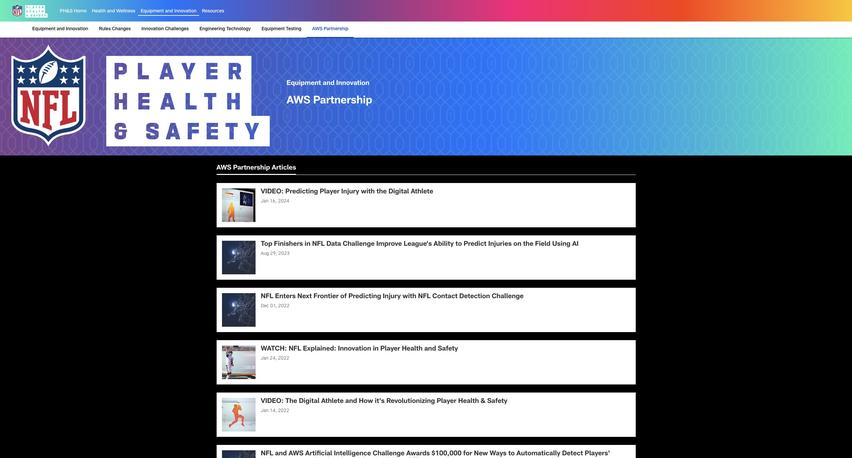 Task type: vqa. For each thing, say whether or not it's contained in the screenshot.


Task type: describe. For each thing, give the bounding box(es) containing it.
engineering technology link
[[197, 22, 254, 37]]

2023
[[279, 252, 290, 257]]

jan 14, 2022
[[261, 409, 289, 414]]

ai
[[573, 241, 579, 248]]

dec 01, 2022
[[261, 304, 290, 309]]

video: the digital athlete and how it's revolutionizing player health & safety
[[261, 399, 508, 405]]

next
[[298, 294, 312, 301]]

health and wellness
[[92, 9, 135, 14]]

0 horizontal spatial injury
[[341, 189, 359, 196]]

1 vertical spatial player
[[381, 346, 400, 353]]

ways
[[490, 451, 507, 458]]

aws da spot - monitor shot image
[[222, 189, 256, 222]]

artificial
[[305, 451, 332, 458]]

1 vertical spatial partnership
[[313, 96, 373, 107]]

banner containing ph&s home
[[0, 0, 853, 38]]

ph&s home link
[[60, 9, 87, 14]]

equipment and innovation image
[[0, 38, 281, 156]]

wellness
[[116, 9, 135, 14]]

resources
[[202, 9, 224, 14]]

dec
[[261, 304, 269, 309]]

0 horizontal spatial predicting
[[286, 189, 318, 196]]

data
[[327, 241, 341, 248]]

01,
[[270, 304, 277, 309]]

jan 24, 2022
[[261, 357, 289, 361]]

challenges
[[165, 27, 189, 32]]

0 vertical spatial partnership
[[324, 27, 349, 32]]

innovation challenges
[[142, 27, 189, 32]]

1 vertical spatial athlete
[[321, 399, 344, 405]]

2 horizontal spatial player
[[437, 399, 457, 405]]

detection
[[460, 294, 490, 301]]

1 vertical spatial health
[[402, 346, 423, 353]]

detect
[[562, 451, 583, 458]]

2022 for the
[[278, 409, 289, 414]]

0 vertical spatial equipment and innovation link
[[141, 9, 197, 14]]

0 horizontal spatial digital
[[299, 399, 320, 405]]

aws inside banner
[[312, 27, 323, 32]]

revolutionizing
[[387, 399, 435, 405]]

finishers
[[274, 241, 303, 248]]

aws partnership link
[[310, 22, 351, 37]]

jan 16, 2024
[[261, 199, 289, 204]]

top
[[261, 241, 272, 248]]

0 vertical spatial health
[[92, 9, 106, 14]]

nfl and aws artificial intelligence challenge awards $100,000 for new ways to automatically detect players' link
[[217, 445, 636, 458]]

technology
[[226, 27, 251, 32]]

rules changes link
[[96, 22, 134, 37]]

equipment and innovation for the topmost equipment and innovation link
[[141, 9, 197, 14]]

of
[[341, 294, 347, 301]]

for
[[464, 451, 473, 458]]

jan for watch: nfl explained: innovation in player health and safety
[[261, 357, 269, 361]]

player health and safety logo image
[[11, 3, 49, 19]]

0 horizontal spatial safety
[[438, 346, 458, 353]]

intelligence
[[334, 451, 371, 458]]

enters
[[275, 294, 296, 301]]

$100,000
[[432, 451, 462, 458]]

2022 for enters
[[278, 304, 290, 309]]

chase image
[[222, 346, 256, 380]]

0 vertical spatial with
[[361, 189, 375, 196]]

0 vertical spatial the
[[377, 189, 387, 196]]

on
[[514, 241, 522, 248]]

1 horizontal spatial digital
[[389, 189, 409, 196]]

dk - gfx image
[[222, 398, 256, 432]]

innovation challenges link
[[139, 22, 192, 37]]

16,
[[270, 199, 277, 204]]

aws partnership inside page main content 'main content'
[[287, 96, 373, 107]]

1 horizontal spatial with
[[403, 294, 417, 301]]

&
[[481, 399, 486, 405]]

new
[[474, 451, 488, 458]]

_original image for top finishers in nfl data challenge improve league's ability to predict injuries on the field using ai
[[222, 241, 256, 275]]

29,
[[270, 252, 277, 257]]

video: for video: the digital athlete and how it's revolutionizing player health & safety
[[261, 399, 284, 405]]

aws partnership articles
[[217, 165, 296, 172]]

_original image inside nfl and aws artificial intelligence challenge awards $100,000 for new ways to automatically detect players' link
[[222, 451, 256, 458]]

aug
[[261, 252, 269, 257]]

resources link
[[202, 9, 224, 14]]

field
[[535, 241, 551, 248]]

nfl and aws artificial intelligence challenge awards $100,000 for new ways to automatically detect players'
[[261, 451, 610, 458]]

1 vertical spatial safety
[[488, 399, 508, 405]]

equipment testing link
[[259, 22, 304, 37]]

video: for video: predicting player injury with the digital athlete
[[261, 189, 284, 196]]

2022 for nfl
[[278, 357, 289, 361]]

equipment testing
[[262, 27, 302, 32]]

video: predicting player injury with the digital athlete
[[261, 189, 434, 196]]

ability
[[434, 241, 454, 248]]



Task type: locate. For each thing, give the bounding box(es) containing it.
jan left '16,'
[[261, 199, 269, 204]]

0 horizontal spatial player
[[320, 189, 340, 196]]

equipment and innovation inside page main content 'main content'
[[287, 80, 370, 87]]

changes
[[112, 27, 131, 32]]

1 vertical spatial in
[[373, 346, 379, 353]]

3 jan from the top
[[261, 409, 269, 414]]

to
[[456, 241, 462, 248], [509, 451, 515, 458]]

health
[[92, 9, 106, 14], [402, 346, 423, 353], [459, 399, 479, 405]]

digital
[[389, 189, 409, 196], [299, 399, 320, 405]]

predicting right of
[[349, 294, 381, 301]]

challenge for league's
[[343, 241, 375, 248]]

challenge inside nfl and aws artificial intelligence challenge awards $100,000 for new ways to automatically detect players'
[[373, 451, 405, 458]]

safety
[[438, 346, 458, 353], [488, 399, 508, 405]]

1 horizontal spatial predicting
[[349, 294, 381, 301]]

0 horizontal spatial health
[[92, 9, 106, 14]]

nfl inside nfl and aws artificial intelligence challenge awards $100,000 for new ways to automatically detect players'
[[261, 451, 274, 458]]

1 horizontal spatial health
[[402, 346, 423, 353]]

challenge
[[343, 241, 375, 248], [492, 294, 524, 301], [373, 451, 405, 458]]

health and wellness link
[[92, 9, 135, 14]]

injury
[[341, 189, 359, 196], [383, 294, 401, 301]]

jan left 14, at the left of page
[[261, 409, 269, 414]]

2 vertical spatial equipment and innovation
[[287, 80, 370, 87]]

1 horizontal spatial equipment and innovation
[[141, 9, 197, 14]]

challenge right data
[[343, 241, 375, 248]]

with
[[361, 189, 375, 196], [403, 294, 417, 301]]

14,
[[270, 409, 277, 414]]

aug 29, 2023
[[261, 252, 290, 257]]

_original image for nfl enters next frontier of predicting injury with nfl contact detection challenge
[[222, 294, 256, 327]]

equipment and innovation inside equipment and innovation link
[[32, 27, 88, 32]]

jan for video: the digital athlete and how it's revolutionizing player health & safety
[[261, 409, 269, 414]]

equipment and innovation link down ph&s
[[32, 22, 91, 37]]

challenge for $100,000
[[373, 451, 405, 458]]

2022 right 24,
[[278, 357, 289, 361]]

1 vertical spatial aws partnership
[[287, 96, 373, 107]]

awards
[[407, 451, 430, 458]]

automatically
[[517, 451, 561, 458]]

1 vertical spatial predicting
[[349, 294, 381, 301]]

equipment and innovation link
[[141, 9, 197, 14], [32, 22, 91, 37]]

0 horizontal spatial with
[[361, 189, 375, 196]]

ph&s
[[60, 9, 73, 14]]

engineering
[[200, 27, 225, 32]]

nfl
[[312, 241, 325, 248], [261, 294, 274, 301], [418, 294, 431, 301], [289, 346, 301, 353], [261, 451, 274, 458]]

watch:
[[261, 346, 287, 353]]

predict
[[464, 241, 487, 248]]

predicting up 2024
[[286, 189, 318, 196]]

league's
[[404, 241, 432, 248]]

athlete
[[411, 189, 434, 196], [321, 399, 344, 405]]

jan left 24,
[[261, 357, 269, 361]]

2 vertical spatial 2022
[[278, 409, 289, 414]]

equipment and innovation
[[141, 9, 197, 14], [32, 27, 88, 32], [287, 80, 370, 87]]

using
[[553, 241, 571, 248]]

engineering technology
[[200, 27, 251, 32]]

0 horizontal spatial equipment and innovation
[[32, 27, 88, 32]]

2 vertical spatial jan
[[261, 409, 269, 414]]

2 vertical spatial player
[[437, 399, 457, 405]]

0 vertical spatial _original image
[[222, 241, 256, 275]]

0 vertical spatial digital
[[389, 189, 409, 196]]

1 vertical spatial to
[[509, 451, 515, 458]]

contact
[[433, 294, 458, 301]]

0 vertical spatial aws partnership
[[312, 27, 349, 32]]

0 vertical spatial equipment and innovation
[[141, 9, 197, 14]]

watch: nfl explained: innovation in player health and safety
[[261, 346, 458, 353]]

1 horizontal spatial injury
[[383, 294, 401, 301]]

0 horizontal spatial in
[[305, 241, 311, 248]]

frontier
[[314, 294, 339, 301]]

explained:
[[303, 346, 336, 353]]

challenge left awards
[[373, 451, 405, 458]]

partnership
[[324, 27, 349, 32], [313, 96, 373, 107], [233, 165, 270, 172]]

2022 right 14, at the left of page
[[278, 409, 289, 414]]

equipment and innovation for the bottommost equipment and innovation link
[[32, 27, 88, 32]]

it's
[[375, 399, 385, 405]]

2 _original image from the top
[[222, 294, 256, 327]]

1 vertical spatial challenge
[[492, 294, 524, 301]]

jan
[[261, 199, 269, 204], [261, 357, 269, 361], [261, 409, 269, 414]]

aws inside nfl and aws artificial intelligence challenge awards $100,000 for new ways to automatically detect players'
[[289, 451, 304, 458]]

0 vertical spatial predicting
[[286, 189, 318, 196]]

0 vertical spatial to
[[456, 241, 462, 248]]

1 vertical spatial equipment and innovation link
[[32, 22, 91, 37]]

1 horizontal spatial safety
[[488, 399, 508, 405]]

2024
[[278, 199, 289, 204]]

jan for video: predicting player injury with the digital athlete
[[261, 199, 269, 204]]

and inside nfl and aws artificial intelligence challenge awards $100,000 for new ways to automatically detect players'
[[275, 451, 287, 458]]

the
[[286, 399, 297, 405]]

1 horizontal spatial the
[[523, 241, 534, 248]]

rules
[[99, 27, 111, 32]]

rules changes
[[99, 27, 131, 32]]

2 video: from the top
[[261, 399, 284, 405]]

0 vertical spatial jan
[[261, 199, 269, 204]]

1 video: from the top
[[261, 189, 284, 196]]

0 vertical spatial athlete
[[411, 189, 434, 196]]

1 vertical spatial digital
[[299, 399, 320, 405]]

aws
[[312, 27, 323, 32], [287, 96, 311, 107], [217, 165, 232, 172], [289, 451, 304, 458]]

0 horizontal spatial the
[[377, 189, 387, 196]]

top finishers in nfl data challenge improve league's ability to predict injuries on the field using ai
[[261, 241, 579, 248]]

home
[[74, 9, 87, 14]]

3 _original image from the top
[[222, 451, 256, 458]]

the
[[377, 189, 387, 196], [523, 241, 534, 248]]

0 horizontal spatial athlete
[[321, 399, 344, 405]]

1 horizontal spatial equipment and innovation link
[[141, 9, 197, 14]]

injuries
[[489, 241, 512, 248]]

and
[[107, 9, 115, 14], [165, 9, 173, 14], [57, 27, 65, 32], [323, 80, 335, 87], [425, 346, 436, 353], [346, 399, 357, 405], [275, 451, 287, 458]]

0 vertical spatial in
[[305, 241, 311, 248]]

1 vertical spatial injury
[[383, 294, 401, 301]]

1 vertical spatial 2022
[[278, 357, 289, 361]]

equipment inside page main content 'main content'
[[287, 80, 321, 87]]

2 vertical spatial challenge
[[373, 451, 405, 458]]

2 horizontal spatial health
[[459, 399, 479, 405]]

aws partnership
[[312, 27, 349, 32], [287, 96, 373, 107]]

1 horizontal spatial player
[[381, 346, 400, 353]]

player
[[320, 189, 340, 196], [381, 346, 400, 353], [437, 399, 457, 405]]

1 vertical spatial with
[[403, 294, 417, 301]]

24,
[[270, 357, 277, 361]]

0 vertical spatial injury
[[341, 189, 359, 196]]

2 horizontal spatial equipment and innovation
[[287, 80, 370, 87]]

2022 down enters
[[278, 304, 290, 309]]

players'
[[585, 451, 610, 458]]

1 _original image from the top
[[222, 241, 256, 275]]

challenge right 'detection'
[[492, 294, 524, 301]]

to right ability
[[456, 241, 462, 248]]

nfl enters next frontier of predicting injury with nfl contact detection challenge
[[261, 294, 524, 301]]

2 vertical spatial _original image
[[222, 451, 256, 458]]

1 vertical spatial the
[[523, 241, 534, 248]]

page main content main content
[[0, 38, 853, 458]]

0 vertical spatial challenge
[[343, 241, 375, 248]]

1 horizontal spatial athlete
[[411, 189, 434, 196]]

banner
[[0, 0, 853, 38]]

video: up 14, at the left of page
[[261, 399, 284, 405]]

2 vertical spatial health
[[459, 399, 479, 405]]

improve
[[377, 241, 402, 248]]

1 horizontal spatial in
[[373, 346, 379, 353]]

in
[[305, 241, 311, 248], [373, 346, 379, 353]]

1 vertical spatial video:
[[261, 399, 284, 405]]

equipment and innovation link up innovation challenges link
[[141, 9, 197, 14]]

_original image
[[222, 241, 256, 275], [222, 294, 256, 327], [222, 451, 256, 458]]

0 vertical spatial 2022
[[278, 304, 290, 309]]

2 jan from the top
[[261, 357, 269, 361]]

video: up '16,'
[[261, 189, 284, 196]]

articles
[[272, 165, 296, 172]]

0 horizontal spatial equipment and innovation link
[[32, 22, 91, 37]]

1 vertical spatial jan
[[261, 357, 269, 361]]

how
[[359, 399, 373, 405]]

1 vertical spatial equipment and innovation
[[32, 27, 88, 32]]

predicting
[[286, 189, 318, 196], [349, 294, 381, 301]]

to inside nfl and aws artificial intelligence challenge awards $100,000 for new ways to automatically detect players'
[[509, 451, 515, 458]]

testing
[[286, 27, 302, 32]]

1 horizontal spatial to
[[509, 451, 515, 458]]

innovation
[[174, 9, 197, 14], [66, 27, 88, 32], [142, 27, 164, 32], [336, 80, 370, 87], [338, 346, 371, 353]]

1 jan from the top
[[261, 199, 269, 204]]

0 vertical spatial video:
[[261, 189, 284, 196]]

equipment
[[141, 9, 164, 14], [32, 27, 55, 32], [262, 27, 285, 32], [287, 80, 321, 87]]

0 vertical spatial player
[[320, 189, 340, 196]]

ph&s home
[[60, 9, 87, 14]]

0 horizontal spatial to
[[456, 241, 462, 248]]

2 vertical spatial partnership
[[233, 165, 270, 172]]

1 vertical spatial _original image
[[222, 294, 256, 327]]

0 vertical spatial safety
[[438, 346, 458, 353]]

to right ways
[[509, 451, 515, 458]]



